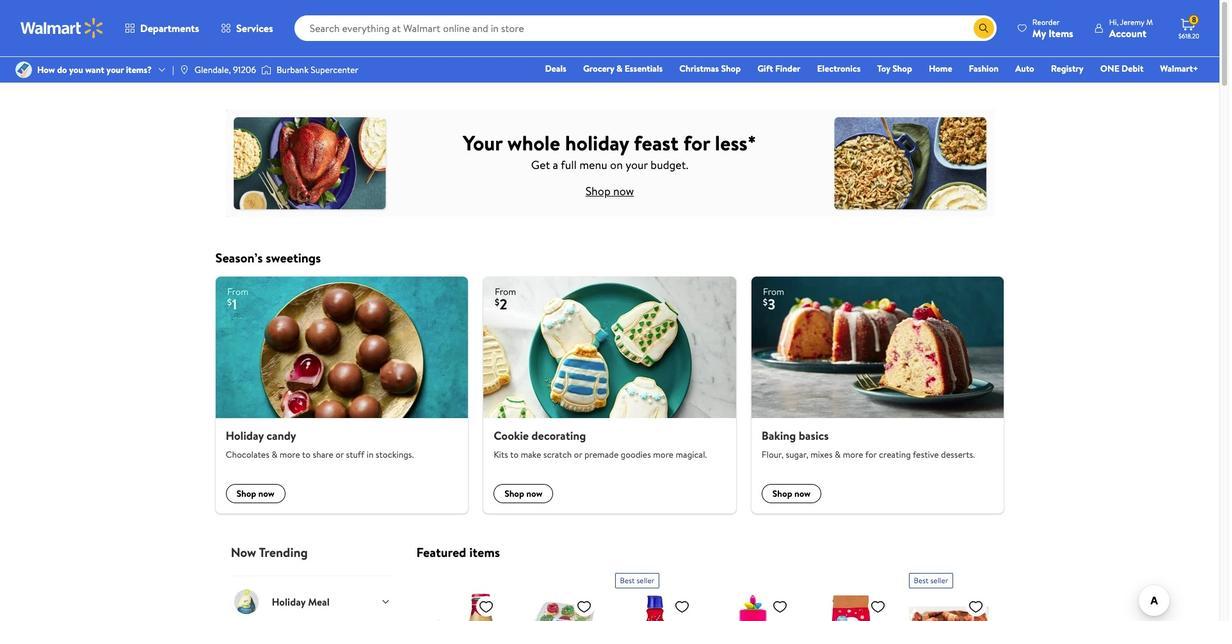 Task type: vqa. For each thing, say whether or not it's contained in the screenshot.


Task type: locate. For each thing, give the bounding box(es) containing it.
shop now inside cookie decorating list item
[[505, 488, 543, 500]]

0 horizontal spatial best
[[620, 575, 635, 586]]

2 or from the left
[[574, 449, 583, 461]]

now for holiday candy
[[258, 488, 275, 500]]

sugar,
[[786, 449, 809, 461]]

more inside cookie decorating kits to make scratch or premade goodies more magical.
[[653, 449, 674, 461]]

shop now down chocolates
[[237, 488, 275, 500]]

featured items
[[417, 544, 500, 561]]

to inside holiday candy chocolates & more to share or stuff in stockings.
[[302, 449, 311, 461]]

holiday for meal
[[272, 595, 306, 609]]

gift finder link
[[752, 61, 807, 76]]

2 to from the left
[[510, 449, 519, 461]]

now down chocolates
[[258, 488, 275, 500]]

add to favorites list, freshness guaranteed christmas vanilla iced mini donuts pastry, 8oz, 12 count image
[[577, 599, 592, 615]]

1 vertical spatial your
[[626, 157, 648, 173]]

seller up great value coffee creamer, peppermint bark, 32 fl oz image
[[637, 575, 655, 586]]

0 vertical spatial holiday
[[226, 428, 264, 444]]

1 horizontal spatial &
[[617, 62, 623, 75]]

basics
[[799, 428, 829, 444]]

deals link
[[540, 61, 572, 76]]

your whole holiday feast for less* image
[[226, 108, 994, 218]]

0 horizontal spatial holiday
[[226, 428, 264, 444]]

 image left 'how'
[[15, 61, 32, 78]]

2 more from the left
[[653, 449, 674, 461]]

add to favorites list, starbucks peppermint mocha frappuccino, 12 pack 13.7oz image
[[479, 599, 494, 615]]

1 vertical spatial for
[[866, 449, 877, 461]]

2 horizontal spatial &
[[835, 449, 841, 461]]

stuff
[[346, 449, 365, 461]]

meal
[[308, 595, 330, 609]]

1 horizontal spatial seller
[[931, 575, 949, 586]]

& right grocery
[[617, 62, 623, 75]]

now for baking basics
[[795, 488, 811, 500]]

your inside your whole holiday feast for less* get a full menu on your budget.
[[626, 157, 648, 173]]

1 horizontal spatial for
[[866, 449, 877, 461]]

more
[[280, 449, 300, 461], [653, 449, 674, 461], [843, 449, 864, 461]]

christmas
[[680, 62, 719, 75]]

great value holiday gingerbread ground coffee, medium roast, 12 oz image
[[811, 594, 891, 621]]

shop right toy
[[893, 62, 913, 75]]

0 horizontal spatial seller
[[637, 575, 655, 586]]

shop now down sugar, on the bottom of the page
[[773, 488, 811, 500]]

2 best seller from the left
[[914, 575, 949, 586]]

essentials
[[625, 62, 663, 75]]

toy shop link
[[872, 61, 918, 76]]

more inside holiday candy chocolates & more to share or stuff in stockings.
[[280, 449, 300, 461]]

more down candy
[[280, 449, 300, 461]]

&
[[617, 62, 623, 75], [272, 449, 278, 461], [835, 449, 841, 461]]

sweetings
[[266, 249, 321, 266]]

in
[[367, 449, 374, 461]]

2 best from the left
[[914, 575, 929, 586]]

1 best seller from the left
[[620, 575, 655, 586]]

& down candy
[[272, 449, 278, 461]]

shop down chocolates
[[237, 488, 256, 500]]

shop now down the make
[[505, 488, 543, 500]]

best
[[620, 575, 635, 586], [914, 575, 929, 586]]

or right scratch
[[574, 449, 583, 461]]

shop
[[721, 62, 741, 75], [893, 62, 913, 75], [586, 183, 611, 199], [237, 488, 256, 500], [505, 488, 524, 500], [773, 488, 793, 500]]

on
[[610, 157, 623, 173]]

holiday left meal
[[272, 595, 306, 609]]

holiday candy list item
[[208, 277, 476, 514]]

now inside cookie decorating list item
[[527, 488, 543, 500]]

3 more from the left
[[843, 449, 864, 461]]

search icon image
[[979, 23, 989, 33]]

& inside baking basics flour, sugar, mixes & more for creating festive desserts.
[[835, 449, 841, 461]]

for left creating
[[866, 449, 877, 461]]

home
[[929, 62, 953, 75]]

holiday up chocolates
[[226, 428, 264, 444]]

grocery
[[583, 62, 615, 75]]

share
[[313, 449, 334, 461]]

1 or from the left
[[336, 449, 344, 461]]

add to favorites list, great value holiday gingerbread ground coffee, medium roast, 12 oz image
[[871, 599, 886, 615]]

 image
[[179, 65, 189, 75]]

services button
[[210, 13, 284, 44]]

fashion
[[969, 62, 999, 75]]

best seller up great value coffee creamer, peppermint bark, 32 fl oz image
[[620, 575, 655, 586]]

0 horizontal spatial to
[[302, 449, 311, 461]]

2 product group from the left
[[615, 568, 695, 621]]

magical.
[[676, 449, 707, 461]]

account
[[1110, 26, 1147, 40]]

best seller for the hillshire farm lit'l smokies smoked sausage, 28 oz image
[[914, 575, 949, 586]]

1 best from the left
[[620, 575, 635, 586]]

gift finder
[[758, 62, 801, 75]]

2 seller from the left
[[931, 575, 949, 586]]

& right mixes
[[835, 449, 841, 461]]

decorating
[[532, 428, 586, 444]]

your whole holiday feast for less* get a full menu on your budget.
[[463, 128, 757, 173]]

0 horizontal spatial your
[[107, 63, 124, 76]]

your right want on the left of the page
[[107, 63, 124, 76]]

 image right 91206
[[261, 63, 272, 76]]

1 more from the left
[[280, 449, 300, 461]]

chocolates
[[226, 449, 270, 461]]

holiday
[[226, 428, 264, 444], [272, 595, 306, 609]]

more right mixes
[[843, 449, 864, 461]]

1 horizontal spatial your
[[626, 157, 648, 173]]

for inside your whole holiday feast for less* get a full menu on your budget.
[[684, 128, 710, 157]]

1 horizontal spatial  image
[[261, 63, 272, 76]]

or
[[336, 449, 344, 461], [574, 449, 583, 461]]

1 horizontal spatial holiday
[[272, 595, 306, 609]]

seller up the hillshire farm lit'l smokies smoked sausage, 28 oz image
[[931, 575, 949, 586]]

product group
[[419, 568, 499, 621], [615, 568, 695, 621], [909, 568, 989, 621]]

shop now inside baking basics list item
[[773, 488, 811, 500]]

1 horizontal spatial best
[[914, 575, 929, 586]]

2 horizontal spatial product group
[[909, 568, 989, 621]]

now down the make
[[527, 488, 543, 500]]

holiday
[[565, 128, 629, 157]]

$618.20
[[1179, 31, 1200, 40]]

 image
[[15, 61, 32, 78], [261, 63, 272, 76]]

1 horizontal spatial to
[[510, 449, 519, 461]]

shop down kits on the left bottom
[[505, 488, 524, 500]]

a
[[553, 157, 559, 173]]

get
[[531, 157, 550, 173]]

your
[[463, 128, 503, 157]]

best seller up the hillshire farm lit'l smokies smoked sausage, 28 oz image
[[914, 575, 949, 586]]

now down sugar, on the bottom of the page
[[795, 488, 811, 500]]

shop now inside holiday candy list item
[[237, 488, 275, 500]]

1 product group from the left
[[419, 568, 499, 621]]

now inside holiday candy list item
[[258, 488, 275, 500]]

for
[[684, 128, 710, 157], [866, 449, 877, 461]]

baking
[[762, 428, 796, 444]]

make
[[521, 449, 541, 461]]

best seller for great value coffee creamer, peppermint bark, 32 fl oz image
[[620, 575, 655, 586]]

your right the on
[[626, 157, 648, 173]]

full
[[561, 157, 577, 173]]

premade
[[585, 449, 619, 461]]

baking basics list item
[[744, 277, 1012, 514]]

how
[[37, 63, 55, 76]]

0 horizontal spatial product group
[[419, 568, 499, 621]]

1 seller from the left
[[637, 575, 655, 586]]

to right kits on the left bottom
[[510, 449, 519, 461]]

how do you want your items?
[[37, 63, 152, 76]]

1 vertical spatial holiday
[[272, 595, 306, 609]]

& inside holiday candy chocolates & more to share or stuff in stockings.
[[272, 449, 278, 461]]

Walmart Site-Wide search field
[[294, 15, 997, 41]]

now
[[231, 544, 256, 561]]

one debit
[[1101, 62, 1144, 75]]

1 horizontal spatial product group
[[615, 568, 695, 621]]

shop down flour,
[[773, 488, 793, 500]]

0 horizontal spatial best seller
[[620, 575, 655, 586]]

 image for burbank supercenter
[[261, 63, 272, 76]]

0 horizontal spatial for
[[684, 128, 710, 157]]

shop now
[[586, 183, 634, 199], [237, 488, 275, 500], [505, 488, 543, 500], [773, 488, 811, 500]]

shop inside holiday candy list item
[[237, 488, 256, 500]]

to left share
[[302, 449, 311, 461]]

0 horizontal spatial  image
[[15, 61, 32, 78]]

best up great value coffee creamer, peppermint bark, 32 fl oz image
[[620, 575, 635, 586]]

cookie decorating list item
[[476, 277, 744, 514]]

1 horizontal spatial best seller
[[914, 575, 949, 586]]

best up the hillshire farm lit'l smokies smoked sausage, 28 oz image
[[914, 575, 929, 586]]

more right goodies
[[653, 449, 674, 461]]

holiday inside dropdown button
[[272, 595, 306, 609]]

best seller
[[620, 575, 655, 586], [914, 575, 949, 586]]

holiday for candy
[[226, 428, 264, 444]]

you
[[69, 63, 83, 76]]

for left less*
[[684, 128, 710, 157]]

reorder
[[1033, 16, 1060, 27]]

your
[[107, 63, 124, 76], [626, 157, 648, 173]]

1 horizontal spatial more
[[653, 449, 674, 461]]

2 horizontal spatial more
[[843, 449, 864, 461]]

list
[[208, 277, 1012, 514]]

0 horizontal spatial &
[[272, 449, 278, 461]]

auto link
[[1010, 61, 1041, 76]]

0 horizontal spatial or
[[336, 449, 344, 461]]

shop inside cookie decorating list item
[[505, 488, 524, 500]]

1 to from the left
[[302, 449, 311, 461]]

to
[[302, 449, 311, 461], [510, 449, 519, 461]]

mixes
[[811, 449, 833, 461]]

best for 1st product group from the right
[[914, 575, 929, 586]]

91206
[[233, 63, 256, 76]]

my
[[1033, 26, 1047, 40]]

0 horizontal spatial more
[[280, 449, 300, 461]]

hi,
[[1110, 16, 1119, 27]]

or left "stuff"
[[336, 449, 344, 461]]

0 vertical spatial for
[[684, 128, 710, 157]]

now inside baking basics list item
[[795, 488, 811, 500]]

1 horizontal spatial or
[[574, 449, 583, 461]]

holiday inside holiday candy chocolates & more to share or stuff in stockings.
[[226, 428, 264, 444]]

now down the on
[[614, 183, 634, 199]]



Task type: describe. For each thing, give the bounding box(es) containing it.
or inside holiday candy chocolates & more to share or stuff in stockings.
[[336, 449, 344, 461]]

feast
[[634, 128, 679, 157]]

debit
[[1122, 62, 1144, 75]]

add to favorites list, hillshire farm lit'l smokies smoked sausage, 28 oz image
[[969, 599, 984, 615]]

add to favorites list, great value coffee creamer, peppermint bark, 32 fl oz image
[[675, 599, 690, 615]]

scratch
[[544, 449, 572, 461]]

items
[[470, 544, 500, 561]]

creating
[[879, 449, 911, 461]]

3 product group from the left
[[909, 568, 989, 621]]

shop down menu on the left top
[[586, 183, 611, 199]]

items
[[1049, 26, 1074, 40]]

8 $618.20
[[1179, 14, 1200, 40]]

reorder my items
[[1033, 16, 1074, 40]]

now for cookie decorating
[[527, 488, 543, 500]]

now trending
[[231, 544, 308, 561]]

to inside cookie decorating kits to make scratch or premade goodies more magical.
[[510, 449, 519, 461]]

kits
[[494, 449, 508, 461]]

want
[[85, 63, 104, 76]]

or inside cookie decorating kits to make scratch or premade goodies more magical.
[[574, 449, 583, 461]]

burbank supercenter
[[277, 63, 359, 76]]

burbank
[[277, 63, 309, 76]]

grocery & essentials
[[583, 62, 663, 75]]

supercenter
[[311, 63, 359, 76]]

add to favorites list, great value holiday lights multi-color dessert sprinkles, 2.82 oz image
[[773, 599, 788, 615]]

do
[[57, 63, 67, 76]]

toy
[[878, 62, 891, 75]]

baking basics flour, sugar, mixes & more for creating festive desserts.
[[762, 428, 975, 461]]

walmart image
[[20, 18, 104, 38]]

starbucks peppermint mocha frappuccino, 12 pack 13.7oz image
[[419, 594, 499, 621]]

holiday meal button
[[231, 576, 391, 621]]

departments
[[140, 21, 199, 35]]

seller for great value coffee creamer, peppermint bark, 32 fl oz image
[[637, 575, 655, 586]]

whole
[[508, 128, 560, 157]]

walmart+ link
[[1155, 61, 1205, 76]]

glendale, 91206
[[195, 63, 256, 76]]

walmart+
[[1161, 62, 1199, 75]]

shop inside baking basics list item
[[773, 488, 793, 500]]

goodies
[[621, 449, 651, 461]]

freshness guaranteed christmas vanilla iced mini donuts pastry, 8oz, 12 count image
[[517, 594, 597, 621]]

jeremy
[[1121, 16, 1145, 27]]

flour,
[[762, 449, 784, 461]]

& inside grocery & essentials link
[[617, 62, 623, 75]]

services
[[236, 21, 273, 35]]

shop right christmas
[[721, 62, 741, 75]]

fashion link
[[964, 61, 1005, 76]]

season's sweetings
[[216, 249, 321, 266]]

great value coffee creamer, peppermint bark, 32 fl oz image
[[615, 594, 695, 621]]

toy shop
[[878, 62, 913, 75]]

departments button
[[114, 13, 210, 44]]

grocery & essentials link
[[578, 61, 669, 76]]

finder
[[776, 62, 801, 75]]

registry link
[[1046, 61, 1090, 76]]

desserts.
[[941, 449, 975, 461]]

shop now for baking basics
[[773, 488, 811, 500]]

deals
[[545, 62, 567, 75]]

shop now for cookie decorating
[[505, 488, 543, 500]]

hillshire farm lit'l smokies smoked sausage, 28 oz image
[[909, 594, 989, 621]]

electronics link
[[812, 61, 867, 76]]

great value holiday lights multi-color dessert sprinkles, 2.82 oz image
[[713, 594, 793, 621]]

shop now link
[[586, 183, 634, 199]]

 image for how do you want your items?
[[15, 61, 32, 78]]

more inside baking basics flour, sugar, mixes & more for creating festive desserts.
[[843, 449, 864, 461]]

shop now for holiday candy
[[237, 488, 275, 500]]

|
[[172, 63, 174, 76]]

for inside baking basics flour, sugar, mixes & more for creating festive desserts.
[[866, 449, 877, 461]]

featured
[[417, 544, 467, 561]]

christmas shop link
[[674, 61, 747, 76]]

less*
[[715, 128, 757, 157]]

seller for the hillshire farm lit'l smokies smoked sausage, 28 oz image
[[931, 575, 949, 586]]

home link
[[923, 61, 958, 76]]

best for 2nd product group from the right
[[620, 575, 635, 586]]

items?
[[126, 63, 152, 76]]

m
[[1147, 16, 1153, 27]]

holiday candy chocolates & more to share or stuff in stockings.
[[226, 428, 414, 461]]

holiday meal
[[272, 595, 330, 609]]

trending
[[259, 544, 308, 561]]

cookie
[[494, 428, 529, 444]]

candy
[[267, 428, 296, 444]]

Search search field
[[294, 15, 997, 41]]

one debit link
[[1095, 61, 1150, 76]]

gift
[[758, 62, 773, 75]]

budget.
[[651, 157, 689, 173]]

glendale,
[[195, 63, 231, 76]]

season's
[[216, 249, 263, 266]]

list containing holiday candy
[[208, 277, 1012, 514]]

menu
[[580, 157, 608, 173]]

0 vertical spatial your
[[107, 63, 124, 76]]

hi, jeremy m account
[[1110, 16, 1153, 40]]

8
[[1192, 14, 1197, 25]]

shop now down the on
[[586, 183, 634, 199]]

christmas shop
[[680, 62, 741, 75]]

electronics
[[818, 62, 861, 75]]

one
[[1101, 62, 1120, 75]]

registry
[[1051, 62, 1084, 75]]



